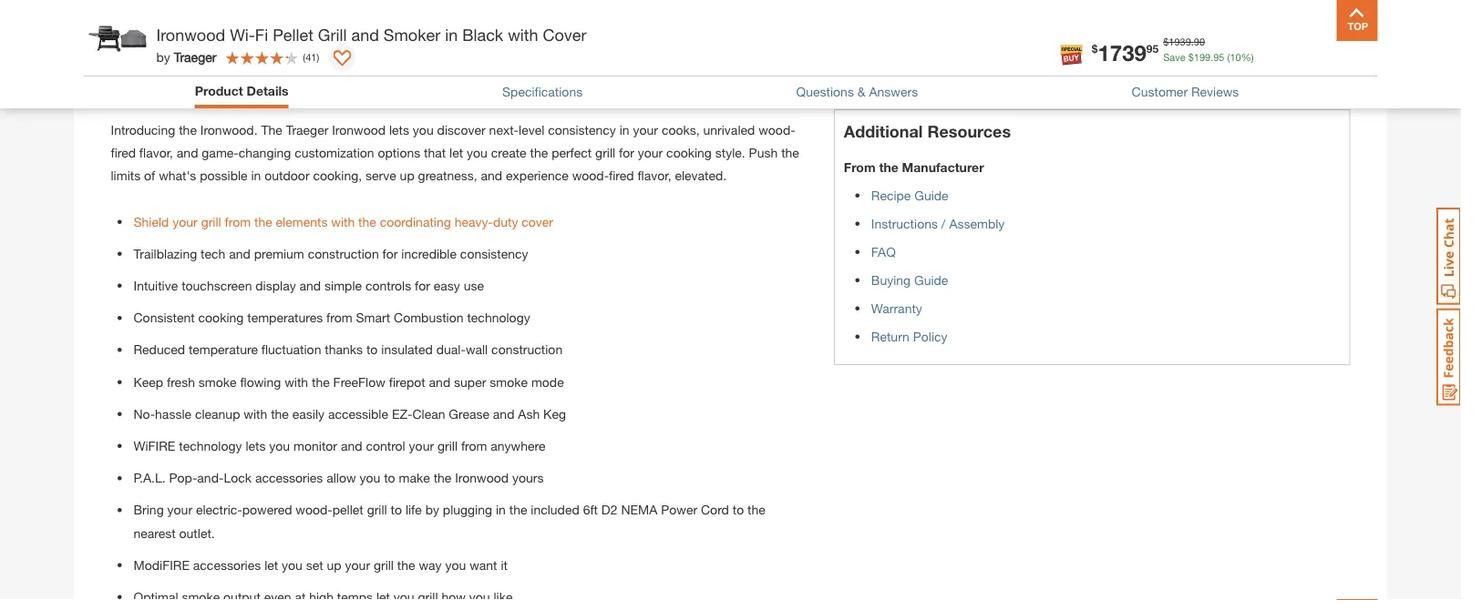 Task type: describe. For each thing, give the bounding box(es) containing it.
buying guide link
[[872, 273, 949, 288]]

fresh
[[167, 375, 195, 390]]

create
[[491, 145, 527, 160]]

1 vertical spatial wood-
[[572, 168, 609, 183]]

your left cooks,
[[633, 122, 658, 137]]

warranty
[[872, 301, 923, 316]]

thanks
[[325, 343, 363, 358]]

your down cooks,
[[638, 145, 663, 160]]

assembly
[[950, 216, 1005, 231]]

shield
[[134, 214, 169, 229]]

duty
[[493, 214, 518, 229]]

your right the shield
[[173, 214, 198, 229]]

1 horizontal spatial .
[[1211, 51, 1214, 63]]

easy
[[434, 278, 460, 293]]

by inside 'bring your electric-powered wood-pellet grill to life by plugging in the included 6ft d2 nema power cord to the nearest outlet.'
[[426, 503, 440, 518]]

limits
[[111, 168, 141, 183]]

smoker
[[384, 25, 441, 45]]

nema
[[621, 503, 658, 518]]

product image image
[[88, 9, 147, 68]]

1 vertical spatial technology
[[179, 439, 242, 454]]

the up recipe
[[880, 160, 899, 175]]

keg
[[544, 407, 566, 422]]

resources
[[928, 122, 1011, 142]]

2 vertical spatial ironwood
[[455, 471, 509, 486]]

ash
[[518, 407, 540, 422]]

wifire
[[134, 439, 175, 454]]

smart
[[356, 310, 390, 325]]

easily
[[293, 407, 325, 422]]

no-
[[134, 407, 155, 422]]

1 vertical spatial fired
[[609, 168, 634, 183]]

the left way
[[397, 558, 415, 573]]

clean
[[413, 407, 445, 422]]

1 horizontal spatial technology
[[467, 310, 530, 325]]

6ft
[[583, 503, 598, 518]]

your inside 'bring your electric-powered wood-pellet grill to life by plugging in the included 6ft d2 nema power cord to the nearest outlet.'
[[167, 503, 192, 518]]

and left super
[[429, 375, 451, 390]]

0 horizontal spatial by
[[156, 50, 170, 65]]

to left life
[[391, 503, 402, 518]]

save
[[1164, 51, 1186, 63]]

outlet.
[[179, 526, 215, 541]]

and left ash
[[493, 407, 515, 422]]

$ 1939 . 90 save $ 199 . 95 ( 10 %)
[[1164, 36, 1254, 63]]

wi-
[[230, 25, 255, 45]]

you right way
[[445, 558, 466, 573]]

cleanup
[[195, 407, 240, 422]]

the right push
[[782, 145, 800, 160]]

2 horizontal spatial $
[[1189, 51, 1195, 63]]

trailblazing
[[134, 246, 197, 261]]

return
[[872, 329, 910, 344]]

incredible
[[402, 246, 457, 261]]

)
[[317, 51, 319, 63]]

shield your grill from the elements with the coordinating heavy-duty cover
[[134, 214, 554, 229]]

and right tech
[[229, 246, 251, 261]]

with down fluctuation
[[285, 375, 308, 390]]

additional
[[844, 122, 923, 142]]

the
[[261, 122, 282, 137]]

black
[[463, 25, 504, 45]]

electric-
[[196, 503, 242, 518]]

you left monitor
[[269, 439, 290, 454]]

2 horizontal spatial from
[[461, 439, 487, 454]]

the left easily
[[271, 407, 289, 422]]

mode
[[532, 375, 564, 390]]

1 vertical spatial for
[[383, 246, 398, 261]]

( 41 )
[[303, 51, 319, 63]]

combustion
[[394, 310, 464, 325]]

and down no-hassle cleanup with the easily accessible ez-clean grease and ash keg
[[341, 439, 363, 454]]

the right make
[[434, 471, 452, 486]]

serve
[[366, 168, 396, 183]]

cord
[[701, 503, 729, 518]]

consistency inside introducing the ironwood. the traeger ironwood lets you discover next-level consistency in your cooks, unrivaled wood- fired flavor, and game-changing customization options that let you create the perfect grill for your cooking style. push the limits of what's possible in outdoor cooking, serve up greatness, and experience wood-fired flavor, elevated.
[[548, 122, 616, 137]]

to right cord
[[733, 503, 744, 518]]

plugging
[[443, 503, 492, 518]]

use
[[464, 278, 484, 293]]

return policy
[[872, 329, 948, 344]]

intuitive
[[134, 278, 178, 293]]

outdoor
[[265, 168, 310, 183]]

0 vertical spatial accessories
[[255, 471, 323, 486]]

premium
[[254, 246, 304, 261]]

make
[[399, 471, 430, 486]]

pellet
[[273, 25, 314, 45]]

guide for buying guide
[[915, 273, 949, 288]]

of
[[144, 168, 155, 183]]

0 horizontal spatial traeger
[[174, 50, 216, 65]]

nearest
[[134, 526, 176, 541]]

lets inside introducing the ironwood. the traeger ironwood lets you discover next-level consistency in your cooks, unrivaled wood- fired flavor, and game-changing customization options that let you create the perfect grill for your cooking style. push the limits of what's possible in outdoor cooking, serve up greatness, and experience wood-fired flavor, elevated.
[[389, 122, 409, 137]]

0 vertical spatial .
[[1192, 36, 1195, 48]]

bring
[[134, 503, 164, 518]]

instructions / assembly link
[[872, 216, 1005, 231]]

style.
[[716, 145, 746, 160]]

1 vertical spatial lets
[[246, 439, 266, 454]]

want
[[470, 558, 497, 573]]

recipe guide link
[[872, 188, 949, 203]]

way
[[419, 558, 442, 573]]

ez-
[[392, 407, 413, 422]]

intuitive touchscreen display and simple controls for easy use
[[134, 278, 484, 293]]

by traeger
[[156, 50, 216, 65]]

tech
[[201, 246, 226, 261]]

freeflow
[[333, 375, 386, 390]]

consistent
[[134, 310, 195, 325]]

cooking inside introducing the ironwood. the traeger ironwood lets you discover next-level consistency in your cooks, unrivaled wood- fired flavor, and game-changing customization options that let you create the perfect grill for your cooking style. push the limits of what's possible in outdoor cooking, serve up greatness, and experience wood-fired flavor, elevated.
[[667, 145, 712, 160]]

and up what's
[[177, 145, 198, 160]]

and down create
[[481, 168, 503, 183]]

keep
[[134, 375, 163, 390]]

controls
[[366, 278, 411, 293]]

questions
[[797, 84, 854, 99]]

display image
[[333, 50, 351, 68]]

life
[[406, 503, 422, 518]]

95 inside '$ 1939 . 90 save $ 199 . 95 ( 10 %)'
[[1214, 51, 1225, 63]]

the up experience
[[530, 145, 548, 160]]

cover
[[543, 25, 587, 45]]

10
[[1231, 51, 1242, 63]]

and left the "simple" on the top of page
[[300, 278, 321, 293]]

1 vertical spatial consistency
[[460, 246, 529, 261]]

you left set at the bottom of page
[[282, 558, 303, 573]]

no-hassle cleanup with the easily accessible ez-clean grease and ash keg
[[134, 407, 566, 422]]

details
[[247, 83, 289, 98]]

the left "ironwood."
[[179, 122, 197, 137]]

grease
[[449, 407, 490, 422]]

0 horizontal spatial let
[[265, 558, 278, 573]]



Task type: locate. For each thing, give the bounding box(es) containing it.
0 horizontal spatial up
[[327, 558, 342, 573]]

touchscreen
[[182, 278, 252, 293]]

0 horizontal spatial smoke
[[199, 375, 237, 390]]

1 vertical spatial cooking
[[198, 310, 244, 325]]

$ right save
[[1189, 51, 1195, 63]]

by
[[156, 50, 170, 65], [426, 503, 440, 518]]

wood- inside 'bring your electric-powered wood-pellet grill to life by plugging in the included 6ft d2 nema power cord to the nearest outlet.'
[[296, 503, 333, 518]]

0 horizontal spatial wood-
[[296, 503, 333, 518]]

in down changing
[[251, 168, 261, 183]]

product
[[195, 83, 243, 98]]

0 horizontal spatial (
[[303, 51, 306, 63]]

elements
[[276, 214, 328, 229]]

and-
[[197, 471, 224, 486]]

p.a.l.
[[134, 471, 166, 486]]

0 horizontal spatial fired
[[111, 145, 136, 160]]

1 horizontal spatial for
[[415, 278, 430, 293]]

( left )
[[303, 51, 306, 63]]

1 horizontal spatial $
[[1164, 36, 1169, 48]]

cooking up temperature
[[198, 310, 244, 325]]

flavor,
[[139, 145, 173, 160], [638, 168, 672, 183]]

traeger right the
[[286, 122, 329, 137]]

1 ( from the left
[[1228, 51, 1231, 63]]

fi
[[255, 25, 268, 45]]

construction up mode
[[492, 343, 563, 358]]

2 vertical spatial for
[[415, 278, 430, 293]]

by right life
[[426, 503, 440, 518]]

up down "options" on the left
[[400, 168, 415, 183]]

in right plugging
[[496, 503, 506, 518]]

cooks,
[[662, 122, 700, 137]]

traeger inside introducing the ironwood. the traeger ironwood lets you discover next-level consistency in your cooks, unrivaled wood- fired flavor, and game-changing customization options that let you create the perfect grill for your cooking style. push the limits of what's possible in outdoor cooking, serve up greatness, and experience wood-fired flavor, elevated.
[[286, 122, 329, 137]]

1 horizontal spatial traeger
[[286, 122, 329, 137]]

the
[[179, 122, 197, 137], [530, 145, 548, 160], [782, 145, 800, 160], [880, 160, 899, 175], [254, 214, 272, 229], [358, 214, 376, 229], [312, 375, 330, 390], [271, 407, 289, 422], [434, 471, 452, 486], [510, 503, 528, 518], [748, 503, 766, 518], [397, 558, 415, 573]]

95 left save
[[1147, 43, 1159, 56]]

1 horizontal spatial fired
[[609, 168, 634, 183]]

1 vertical spatial from
[[327, 310, 353, 325]]

1 horizontal spatial from
[[327, 310, 353, 325]]

pop-
[[169, 471, 197, 486]]

1 vertical spatial by
[[426, 503, 440, 518]]

90
[[1195, 36, 1206, 48]]

guide for recipe guide
[[915, 188, 949, 203]]

0 horizontal spatial technology
[[179, 439, 242, 454]]

up right set at the bottom of page
[[327, 558, 342, 573]]

1 horizontal spatial ironwood
[[332, 122, 386, 137]]

powered
[[242, 503, 292, 518]]

heavy-
[[455, 214, 493, 229]]

2 ( from the left
[[303, 51, 306, 63]]

with up trailblazing tech and premium construction for incredible consistency at the top
[[331, 214, 355, 229]]

up
[[400, 168, 415, 183], [327, 558, 342, 573]]

1 horizontal spatial let
[[450, 145, 463, 160]]

faq
[[872, 245, 896, 260]]

1 horizontal spatial construction
[[492, 343, 563, 358]]

( left '%)'
[[1228, 51, 1231, 63]]

( inside '$ 1939 . 90 save $ 199 . 95 ( 10 %)'
[[1228, 51, 1231, 63]]

insulated
[[381, 343, 433, 358]]

anywhere
[[491, 439, 546, 454]]

trailblazing tech and premium construction for incredible consistency
[[134, 246, 529, 261]]

lets up lock
[[246, 439, 266, 454]]

push
[[749, 145, 778, 160]]

smoke up ash
[[490, 375, 528, 390]]

from for smart
[[327, 310, 353, 325]]

1 horizontal spatial wood-
[[572, 168, 609, 183]]

reduced temperature fluctuation thanks to insulated dual-wall construction
[[134, 343, 563, 358]]

0 horizontal spatial $
[[1092, 43, 1098, 56]]

consistency up perfect
[[548, 122, 616, 137]]

grill inside 'bring your electric-powered wood-pellet grill to life by plugging in the included 6ft d2 nema power cord to the nearest outlet.'
[[367, 503, 387, 518]]

1 vertical spatial ironwood
[[332, 122, 386, 137]]

questions & answers
[[797, 84, 918, 99]]

flavor, left elevated.
[[638, 168, 672, 183]]

bring your electric-powered wood-pellet grill to life by plugging in the included 6ft d2 nema power cord to the nearest outlet.
[[134, 503, 766, 541]]

0 vertical spatial by
[[156, 50, 170, 65]]

.
[[1192, 36, 1195, 48], [1211, 51, 1214, 63]]

1 horizontal spatial cooking
[[667, 145, 712, 160]]

keep fresh smoke flowing with the freeflow firepot and super smoke mode
[[134, 375, 564, 390]]

and
[[352, 25, 379, 45], [177, 145, 198, 160], [481, 168, 503, 183], [229, 246, 251, 261], [300, 278, 321, 293], [429, 375, 451, 390], [493, 407, 515, 422], [341, 439, 363, 454]]

1 horizontal spatial by
[[426, 503, 440, 518]]

cooking down cooks,
[[667, 145, 712, 160]]

0 vertical spatial technology
[[467, 310, 530, 325]]

grill down 'clean'
[[438, 439, 458, 454]]

from
[[844, 160, 876, 175]]

smoke up cleanup
[[199, 375, 237, 390]]

wood- up push
[[759, 122, 796, 137]]

$ inside $ 1739 95
[[1092, 43, 1098, 56]]

that
[[424, 145, 446, 160]]

you right allow
[[360, 471, 381, 486]]

from down grease
[[461, 439, 487, 454]]

temperature
[[189, 343, 258, 358]]

for left easy in the left of the page
[[415, 278, 430, 293]]

the down serve
[[358, 214, 376, 229]]

you up that
[[413, 122, 434, 137]]

95 inside $ 1739 95
[[1147, 43, 1159, 56]]

the down "yours"
[[510, 503, 528, 518]]

grill up tech
[[201, 214, 221, 229]]

1 vertical spatial .
[[1211, 51, 1214, 63]]

let
[[450, 145, 463, 160], [265, 558, 278, 573]]

grill right perfect
[[596, 145, 616, 160]]

options
[[378, 145, 421, 160]]

technology up and- at left
[[179, 439, 242, 454]]

reduced
[[134, 343, 185, 358]]

from down the "simple" on the top of page
[[327, 310, 353, 325]]

manufacturer
[[902, 160, 985, 175]]

1 horizontal spatial consistency
[[548, 122, 616, 137]]

1 vertical spatial flavor,
[[638, 168, 672, 183]]

1 horizontal spatial up
[[400, 168, 415, 183]]

unrivaled
[[704, 122, 755, 137]]

your up outlet.
[[167, 503, 192, 518]]

0 horizontal spatial from
[[225, 214, 251, 229]]

pellet
[[333, 503, 364, 518]]

control
[[366, 439, 406, 454]]

cooking,
[[313, 168, 362, 183]]

wood- down perfect
[[572, 168, 609, 183]]

0 horizontal spatial 95
[[1147, 43, 1159, 56]]

0 horizontal spatial cooking
[[198, 310, 244, 325]]

fluctuation
[[262, 343, 321, 358]]

to
[[367, 343, 378, 358], [384, 471, 395, 486], [391, 503, 402, 518], [733, 503, 744, 518]]

1 vertical spatial accessories
[[193, 558, 261, 573]]

return policy link
[[872, 329, 948, 344]]

modifire accessories let you set up your grill the way you want it
[[134, 558, 508, 573]]

cover
[[522, 214, 554, 229]]

specifications
[[503, 84, 583, 99]]

modifire
[[134, 558, 190, 573]]

discover
[[437, 122, 486, 137]]

2 vertical spatial from
[[461, 439, 487, 454]]

in left black
[[445, 25, 458, 45]]

from the manufacturer
[[844, 160, 985, 175]]

what's
[[159, 168, 196, 183]]

in left cooks,
[[620, 122, 630, 137]]

reviews
[[1192, 84, 1240, 99]]

from for the
[[225, 214, 251, 229]]

199
[[1195, 51, 1211, 63]]

2 smoke from the left
[[490, 375, 528, 390]]

d2
[[602, 503, 618, 518]]

0 vertical spatial construction
[[308, 246, 379, 261]]

allow
[[327, 471, 356, 486]]

let right that
[[450, 145, 463, 160]]

. up 199
[[1192, 36, 1195, 48]]

accessible
[[328, 407, 388, 422]]

95 left 10 at the top of page
[[1214, 51, 1225, 63]]

from
[[225, 214, 251, 229], [327, 310, 353, 325], [461, 439, 487, 454]]

1 horizontal spatial smoke
[[490, 375, 528, 390]]

1 horizontal spatial flavor,
[[638, 168, 672, 183]]

from up tech
[[225, 214, 251, 229]]

lets up "options" on the left
[[389, 122, 409, 137]]

up inside introducing the ironwood. the traeger ironwood lets you discover next-level consistency in your cooks, unrivaled wood- fired flavor, and game-changing customization options that let you create the perfect grill for your cooking style. push the limits of what's possible in outdoor cooking, serve up greatness, and experience wood-fired flavor, elevated.
[[400, 168, 415, 183]]

super
[[454, 375, 486, 390]]

possible
[[200, 168, 248, 183]]

your right set at the bottom of page
[[345, 558, 370, 573]]

in
[[445, 25, 458, 45], [620, 122, 630, 137], [251, 168, 261, 183], [496, 503, 506, 518]]

2 horizontal spatial ironwood
[[455, 471, 509, 486]]

0 vertical spatial for
[[619, 145, 635, 160]]

wifire technology lets you monitor and control your grill from anywhere
[[134, 439, 546, 454]]

$ for 1939
[[1164, 36, 1169, 48]]

grill left way
[[374, 558, 394, 573]]

accessories down outlet.
[[193, 558, 261, 573]]

1 vertical spatial traeger
[[286, 122, 329, 137]]

grill right pellet
[[367, 503, 387, 518]]

for right perfect
[[619, 145, 635, 160]]

0 vertical spatial guide
[[915, 188, 949, 203]]

in inside 'bring your electric-powered wood-pellet grill to life by plugging in the included 6ft d2 nema power cord to the nearest outlet.'
[[496, 503, 506, 518]]

0 vertical spatial from
[[225, 214, 251, 229]]

ironwood up customization
[[332, 122, 386, 137]]

ironwood inside introducing the ironwood. the traeger ironwood lets you discover next-level consistency in your cooks, unrivaled wood- fired flavor, and game-changing customization options that let you create the perfect grill for your cooking style. push the limits of what's possible in outdoor cooking, serve up greatness, and experience wood-fired flavor, elevated.
[[332, 122, 386, 137]]

p.a.l. pop-and-lock accessories allow you to make the ironwood yours
[[134, 471, 544, 486]]

live chat image
[[1437, 208, 1462, 306]]

technology
[[467, 310, 530, 325], [179, 439, 242, 454]]

1 horizontal spatial (
[[1228, 51, 1231, 63]]

0 horizontal spatial ironwood
[[156, 25, 225, 45]]

0 vertical spatial cooking
[[667, 145, 712, 160]]

ironwood
[[156, 25, 225, 45], [332, 122, 386, 137], [455, 471, 509, 486]]

accessories
[[255, 471, 323, 486], [193, 558, 261, 573]]

95
[[1147, 43, 1159, 56], [1214, 51, 1225, 63]]

you down discover
[[467, 145, 488, 160]]

accessories up powered
[[255, 471, 323, 486]]

1 horizontal spatial lets
[[389, 122, 409, 137]]

flavor, up 'of'
[[139, 145, 173, 160]]

ironwood up plugging
[[455, 471, 509, 486]]

grill
[[596, 145, 616, 160], [201, 214, 221, 229], [438, 439, 458, 454], [367, 503, 387, 518], [374, 558, 394, 573]]

2 vertical spatial wood-
[[296, 503, 333, 518]]

0 horizontal spatial construction
[[308, 246, 379, 261]]

you
[[413, 122, 434, 137], [467, 145, 488, 160], [269, 439, 290, 454], [360, 471, 381, 486], [282, 558, 303, 573], [445, 558, 466, 573]]

$ 1739 95
[[1092, 39, 1159, 65]]

wood-
[[759, 122, 796, 137], [572, 168, 609, 183], [296, 503, 333, 518]]

&
[[858, 84, 866, 99]]

smoke
[[199, 375, 237, 390], [490, 375, 528, 390]]

for inside introducing the ironwood. the traeger ironwood lets you discover next-level consistency in your cooks, unrivaled wood- fired flavor, and game-changing customization options that let you create the perfect grill for your cooking style. push the limits of what's possible in outdoor cooking, serve up greatness, and experience wood-fired flavor, elevated.
[[619, 145, 635, 160]]

simple
[[325, 278, 362, 293]]

0 horizontal spatial consistency
[[460, 246, 529, 261]]

2 horizontal spatial wood-
[[759, 122, 796, 137]]

game-
[[202, 145, 239, 160]]

fired left elevated.
[[609, 168, 634, 183]]

1939
[[1169, 36, 1192, 48]]

level
[[519, 122, 545, 137]]

the right cord
[[748, 503, 766, 518]]

0 horizontal spatial lets
[[246, 439, 266, 454]]

product details
[[195, 83, 289, 98]]

1 vertical spatial let
[[265, 558, 278, 573]]

by right product image
[[156, 50, 170, 65]]

0 vertical spatial consistency
[[548, 122, 616, 137]]

construction down shield your grill from the elements with the coordinating heavy-duty cover link
[[308, 246, 379, 261]]

technology up wall
[[467, 310, 530, 325]]

1 vertical spatial guide
[[915, 273, 949, 288]]

. left 10 at the top of page
[[1211, 51, 1214, 63]]

monitor
[[294, 439, 337, 454]]

0 vertical spatial ironwood
[[156, 25, 225, 45]]

display
[[256, 278, 296, 293]]

instructions
[[872, 216, 938, 231]]

greatness,
[[418, 168, 478, 183]]

for up controls
[[383, 246, 398, 261]]

0 vertical spatial fired
[[111, 145, 136, 160]]

0 vertical spatial let
[[450, 145, 463, 160]]

to left make
[[384, 471, 395, 486]]

next-
[[489, 122, 519, 137]]

with down flowing
[[244, 407, 267, 422]]

additional resources
[[844, 122, 1011, 142]]

$ left save
[[1092, 43, 1098, 56]]

2 guide from the top
[[915, 273, 949, 288]]

customer reviews
[[1132, 84, 1240, 99]]

with right black
[[508, 25, 539, 45]]

0 vertical spatial up
[[400, 168, 415, 183]]

1 smoke from the left
[[199, 375, 237, 390]]

0 vertical spatial flavor,
[[139, 145, 173, 160]]

top button
[[1337, 0, 1378, 41]]

construction
[[308, 246, 379, 261], [492, 343, 563, 358]]

and right grill
[[352, 25, 379, 45]]

0 vertical spatial lets
[[389, 122, 409, 137]]

guide right buying
[[915, 273, 949, 288]]

feedback link image
[[1437, 308, 1462, 407]]

1 horizontal spatial 95
[[1214, 51, 1225, 63]]

instructions / assembly
[[872, 216, 1005, 231]]

your up make
[[409, 439, 434, 454]]

0 horizontal spatial for
[[383, 246, 398, 261]]

0 vertical spatial traeger
[[174, 50, 216, 65]]

the up premium
[[254, 214, 272, 229]]

0 horizontal spatial flavor,
[[139, 145, 173, 160]]

set
[[306, 558, 323, 573]]

1 vertical spatial construction
[[492, 343, 563, 358]]

temperatures
[[247, 310, 323, 325]]

let inside introducing the ironwood. the traeger ironwood lets you discover next-level consistency in your cooks, unrivaled wood- fired flavor, and game-changing customization options that let you create the perfect grill for your cooking style. push the limits of what's possible in outdoor cooking, serve up greatness, and experience wood-fired flavor, elevated.
[[450, 145, 463, 160]]

to right "thanks"
[[367, 343, 378, 358]]

grill inside introducing the ironwood. the traeger ironwood lets you discover next-level consistency in your cooks, unrivaled wood- fired flavor, and game-changing customization options that let you create the perfect grill for your cooking style. push the limits of what's possible in outdoor cooking, serve up greatness, and experience wood-fired flavor, elevated.
[[596, 145, 616, 160]]

consistent cooking temperatures from smart combustion technology
[[134, 310, 530, 325]]

1 vertical spatial up
[[327, 558, 342, 573]]

experience
[[506, 168, 569, 183]]

1 guide from the top
[[915, 188, 949, 203]]

0 horizontal spatial .
[[1192, 36, 1195, 48]]

fired up limits
[[111, 145, 136, 160]]

guide up instructions / assembly
[[915, 188, 949, 203]]

wood- down p.a.l. pop-and-lock accessories allow you to make the ironwood yours
[[296, 503, 333, 518]]

the up easily
[[312, 375, 330, 390]]

traeger up product
[[174, 50, 216, 65]]

$ up save
[[1164, 36, 1169, 48]]

2 horizontal spatial for
[[619, 145, 635, 160]]

questions & answers button
[[797, 82, 918, 102], [797, 82, 918, 102]]

lets
[[389, 122, 409, 137], [246, 439, 266, 454]]

let left set at the bottom of page
[[265, 558, 278, 573]]

consistency down duty
[[460, 246, 529, 261]]

$ for 1739
[[1092, 43, 1098, 56]]

0 vertical spatial wood-
[[759, 122, 796, 137]]

with
[[508, 25, 539, 45], [331, 214, 355, 229], [285, 375, 308, 390], [244, 407, 267, 422]]

ironwood up by traeger
[[156, 25, 225, 45]]



Task type: vqa. For each thing, say whether or not it's contained in the screenshot.
Storage
no



